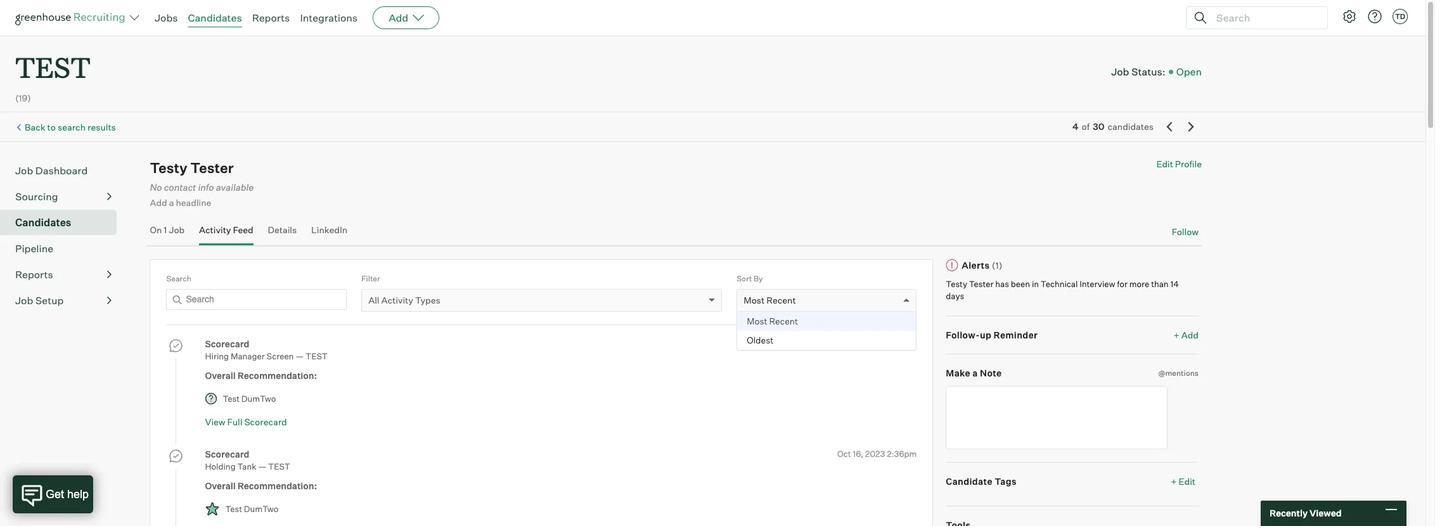 Task type: vqa. For each thing, say whether or not it's contained in the screenshot.
topmost "Reports" link
yes



Task type: describe. For each thing, give the bounding box(es) containing it.
by
[[754, 274, 763, 284]]

16,
[[853, 449, 863, 459]]

hiring manager screen — test
[[205, 351, 328, 362]]

details
[[268, 224, 297, 235]]

td button
[[1393, 9, 1408, 24]]

14
[[1171, 279, 1179, 289]]

tester for testy tester has been in technical interview for more than 14 days
[[969, 279, 994, 289]]

overall for hiring
[[205, 370, 236, 381]]

overall for holding
[[205, 480, 236, 491]]

candidates
[[1108, 121, 1154, 132]]

holding
[[205, 462, 236, 472]]

test link
[[15, 36, 91, 88]]

on
[[150, 224, 162, 235]]

0 vertical spatial most recent option
[[744, 295, 796, 305]]

up
[[980, 330, 992, 340]]

+ edit link
[[1168, 473, 1199, 490]]

available
[[216, 182, 254, 193]]

oct for oct 17, 2023 9:29am
[[839, 338, 853, 349]]

back
[[25, 122, 45, 132]]

all activity types
[[369, 295, 440, 305]]

1 vertical spatial —
[[258, 462, 266, 472]]

to
[[47, 122, 56, 132]]

jobs
[[155, 11, 178, 24]]

on 1 job link
[[150, 224, 185, 243]]

oct for oct 16, 2023 2:36pm
[[838, 449, 851, 459]]

2023 for 17,
[[866, 338, 886, 349]]

greenhouse recruiting image
[[15, 10, 129, 25]]

2 horizontal spatial test
[[306, 351, 328, 362]]

days
[[946, 291, 964, 301]]

testy for testy tester has been in technical interview for more than 14 days
[[946, 279, 967, 289]]

sourcing link
[[15, 189, 112, 204]]

alerts (1)
[[962, 260, 1003, 271]]

status:
[[1132, 65, 1166, 78]]

add button
[[373, 6, 439, 29]]

td
[[1395, 12, 1406, 21]]

1
[[164, 224, 167, 235]]

filter
[[362, 274, 380, 284]]

edit profile link
[[1157, 159, 1202, 169]]

1 vertical spatial activity
[[381, 295, 413, 305]]

+ add link
[[1174, 329, 1199, 341]]

0 vertical spatial test
[[15, 48, 91, 86]]

4
[[1073, 121, 1079, 132]]

been
[[1011, 279, 1030, 289]]

sort
[[737, 274, 752, 284]]

0 vertical spatial search text field
[[1213, 9, 1316, 27]]

job dashboard link
[[15, 163, 112, 178]]

recommendation: for screen
[[238, 370, 317, 381]]

(1)
[[992, 260, 1003, 271]]

job status:
[[1112, 65, 1166, 78]]

pipeline link
[[15, 241, 112, 256]]

scorecard for manager
[[205, 338, 249, 349]]

details link
[[268, 224, 297, 243]]

back to search results
[[25, 122, 116, 132]]

candidate
[[946, 476, 993, 487]]

of
[[1082, 121, 1090, 132]]

alerts
[[962, 260, 990, 271]]

sort by
[[737, 274, 763, 284]]

make a note
[[946, 368, 1002, 379]]

most recent for the top most recent option
[[744, 295, 796, 305]]

full
[[227, 417, 242, 427]]

all
[[369, 295, 379, 305]]

testy tester no contact info available add a headline
[[150, 159, 254, 208]]

overall recommendation: for manager
[[205, 370, 317, 381]]

profile
[[1175, 159, 1202, 169]]

1 vertical spatial reports link
[[15, 267, 112, 282]]

tags
[[995, 476, 1017, 487]]

manager
[[231, 351, 265, 362]]

1 horizontal spatial a
[[973, 368, 978, 379]]

oct 16, 2023 2:36pm
[[838, 449, 917, 459]]

screen
[[267, 351, 294, 362]]

td button
[[1390, 6, 1411, 27]]

integrations link
[[300, 11, 358, 24]]

+ for + edit
[[1171, 476, 1177, 487]]

4 of 30 candidates
[[1073, 121, 1154, 132]]

2 vertical spatial test
[[268, 462, 290, 472]]

0 vertical spatial candidates link
[[188, 11, 242, 24]]

sourcing
[[15, 190, 58, 203]]

most recent for most recent option to the bottom
[[747, 316, 798, 326]]

technical
[[1041, 279, 1078, 289]]

has
[[996, 279, 1009, 289]]

job for job dashboard
[[15, 164, 33, 177]]

job setup link
[[15, 293, 112, 308]]

0 vertical spatial reports link
[[252, 11, 290, 24]]

interview
[[1080, 279, 1116, 289]]

note
[[980, 368, 1002, 379]]

test dumtwo for manager
[[223, 394, 276, 404]]

results
[[88, 122, 116, 132]]

jobs link
[[155, 11, 178, 24]]

@mentions link
[[1159, 367, 1199, 380]]

info
[[198, 182, 214, 193]]

back to search results link
[[25, 122, 116, 132]]

dashboard
[[35, 164, 88, 177]]

1 vertical spatial most recent option
[[737, 312, 916, 331]]

linkedin link
[[311, 224, 347, 243]]

0 vertical spatial reports
[[252, 11, 290, 24]]

1 vertical spatial search text field
[[166, 289, 347, 310]]

search
[[166, 274, 191, 284]]

recently
[[1270, 508, 1308, 519]]

30
[[1093, 121, 1105, 132]]

oldest
[[747, 335, 774, 345]]

tank
[[237, 462, 256, 472]]

holding tank — test
[[205, 462, 290, 472]]

linkedin
[[311, 224, 347, 235]]



Task type: locate. For each thing, give the bounding box(es) containing it.
test
[[223, 394, 240, 404], [225, 504, 242, 514]]

most for most recent option to the bottom
[[747, 316, 767, 326]]

tester inside testy tester has been in technical interview for more than 14 days
[[969, 279, 994, 289]]

job for job setup
[[15, 294, 33, 307]]

+ inside "+ edit" link
[[1171, 476, 1177, 487]]

scorecard up hiring
[[205, 338, 249, 349]]

0 vertical spatial dumtwo
[[241, 394, 276, 404]]

1 vertical spatial candidates
[[15, 216, 71, 229]]

1 horizontal spatial testy
[[946, 279, 967, 289]]

0 horizontal spatial edit
[[1157, 159, 1173, 169]]

0 horizontal spatial add
[[150, 197, 167, 208]]

tester inside testy tester no contact info available add a headline
[[190, 159, 234, 176]]

1 overall from the top
[[205, 370, 236, 381]]

recently viewed
[[1270, 508, 1342, 519]]

1 horizontal spatial test
[[268, 462, 290, 472]]

scorecard
[[205, 338, 249, 349], [244, 417, 287, 427], [205, 449, 249, 460]]

in
[[1032, 279, 1039, 289]]

testy
[[150, 159, 187, 176], [946, 279, 967, 289]]

+ inside the + add link
[[1174, 330, 1180, 340]]

on 1 job
[[150, 224, 185, 235]]

recommendation: down holding tank — test
[[238, 480, 317, 491]]

1 horizontal spatial reports link
[[252, 11, 290, 24]]

most recent inside option
[[747, 316, 798, 326]]

1 horizontal spatial add
[[389, 11, 408, 24]]

1 vertical spatial oct
[[838, 449, 851, 459]]

1 horizontal spatial candidates
[[188, 11, 242, 24]]

test right tank
[[268, 462, 290, 472]]

oct left 16,
[[838, 449, 851, 459]]

—
[[296, 351, 304, 362], [258, 462, 266, 472]]

reports link down "pipeline" "link"
[[15, 267, 112, 282]]

0 vertical spatial oct
[[839, 338, 853, 349]]

overall down hiring
[[205, 370, 236, 381]]

1 horizontal spatial activity
[[381, 295, 413, 305]]

1 vertical spatial testy
[[946, 279, 967, 289]]

2023 right the 17,
[[866, 338, 886, 349]]

tester for testy tester no contact info available add a headline
[[190, 159, 234, 176]]

0 vertical spatial add
[[389, 11, 408, 24]]

most
[[744, 295, 765, 305], [747, 316, 767, 326]]

overall recommendation: for tank
[[205, 480, 317, 491]]

0 vertical spatial activity
[[199, 224, 231, 235]]

(19)
[[15, 93, 31, 103]]

most recent down by
[[744, 295, 796, 305]]

make
[[946, 368, 971, 379]]

recent inside option
[[769, 316, 798, 326]]

— right screen at left
[[296, 351, 304, 362]]

than
[[1151, 279, 1169, 289]]

most recent up oldest
[[747, 316, 798, 326]]

hiring
[[205, 351, 229, 362]]

most up oldest
[[747, 316, 767, 326]]

search
[[58, 122, 86, 132]]

0 horizontal spatial activity
[[199, 224, 231, 235]]

2023
[[866, 338, 886, 349], [865, 449, 885, 459]]

add
[[389, 11, 408, 24], [150, 197, 167, 208], [1182, 330, 1199, 340]]

most recent option up the 17,
[[737, 312, 916, 331]]

view full scorecard
[[205, 417, 287, 427]]

0 vertical spatial overall
[[205, 370, 236, 381]]

None text field
[[946, 386, 1168, 449]]

0 vertical spatial edit
[[1157, 159, 1173, 169]]

1 vertical spatial overall
[[205, 480, 236, 491]]

edit profile
[[1157, 159, 1202, 169]]

1 vertical spatial most recent
[[747, 316, 798, 326]]

a inside testy tester no contact info available add a headline
[[169, 197, 174, 208]]

2023 right 16,
[[865, 449, 885, 459]]

0 horizontal spatial reports
[[15, 268, 53, 281]]

dumtwo down holding tank — test
[[244, 504, 279, 514]]

candidate tags
[[946, 476, 1017, 487]]

test dumtwo right strong yes icon
[[225, 504, 279, 514]]

1 vertical spatial 2023
[[865, 449, 885, 459]]

view full scorecard link
[[205, 417, 287, 427]]

follow
[[1172, 226, 1199, 237]]

1 horizontal spatial candidates link
[[188, 11, 242, 24]]

0 vertical spatial scorecard
[[205, 338, 249, 349]]

testy for testy tester no contact info available add a headline
[[150, 159, 187, 176]]

scorecard right full
[[244, 417, 287, 427]]

reports link
[[252, 11, 290, 24], [15, 267, 112, 282]]

setup
[[35, 294, 64, 307]]

no
[[150, 182, 162, 193]]

job for job status:
[[1112, 65, 1129, 78]]

test dumtwo for tank
[[225, 504, 279, 514]]

overall recommendation:
[[205, 370, 317, 381], [205, 480, 317, 491]]

oldest option
[[737, 331, 916, 350]]

test for hiring
[[223, 394, 240, 404]]

2 vertical spatial scorecard
[[205, 449, 249, 460]]

viewed
[[1310, 508, 1342, 519]]

activity
[[199, 224, 231, 235], [381, 295, 413, 305]]

recent for most recent option to the bottom
[[769, 316, 798, 326]]

candidates down "sourcing"
[[15, 216, 71, 229]]

2 overall from the top
[[205, 480, 236, 491]]

1 vertical spatial test
[[306, 351, 328, 362]]

job setup
[[15, 294, 64, 307]]

oct left the 17,
[[839, 338, 853, 349]]

job left 'setup'
[[15, 294, 33, 307]]

tester up info
[[190, 159, 234, 176]]

list box
[[737, 312, 916, 350]]

job left 'status:'
[[1112, 65, 1129, 78]]

view
[[205, 417, 225, 427]]

0 vertical spatial recommendation:
[[238, 370, 317, 381]]

0 vertical spatial +
[[1174, 330, 1180, 340]]

activity feed
[[199, 224, 253, 235]]

1 vertical spatial reports
[[15, 268, 53, 281]]

1 vertical spatial a
[[973, 368, 978, 379]]

testy up the contact
[[150, 159, 187, 176]]

reminder
[[994, 330, 1038, 340]]

scorecard for tank
[[205, 449, 249, 460]]

tester down alerts (1)
[[969, 279, 994, 289]]

test for holding
[[225, 504, 242, 514]]

recommendation: for —
[[238, 480, 317, 491]]

overall recommendation: down holding tank — test
[[205, 480, 317, 491]]

list box containing most recent
[[737, 312, 916, 350]]

0 horizontal spatial testy
[[150, 159, 187, 176]]

1 vertical spatial edit
[[1179, 476, 1196, 487]]

integrations
[[300, 11, 358, 24]]

oct 17, 2023 9:29am
[[839, 338, 917, 349]]

0 horizontal spatial search text field
[[166, 289, 347, 310]]

recommendation:
[[238, 370, 317, 381], [238, 480, 317, 491]]

add inside popup button
[[389, 11, 408, 24]]

+ add
[[1174, 330, 1199, 340]]

job up "sourcing"
[[15, 164, 33, 177]]

dumtwo up "view full scorecard"
[[241, 394, 276, 404]]

add inside testy tester no contact info available add a headline
[[150, 197, 167, 208]]

activity right all
[[381, 295, 413, 305]]

0 horizontal spatial test
[[15, 48, 91, 86]]

reports link left integrations link
[[252, 11, 290, 24]]

reports
[[252, 11, 290, 24], [15, 268, 53, 281]]

a left note
[[973, 368, 978, 379]]

candidates right "jobs" link
[[188, 11, 242, 24]]

2023 for 16,
[[865, 449, 885, 459]]

dumtwo
[[241, 394, 276, 404], [244, 504, 279, 514]]

0 vertical spatial tester
[[190, 159, 234, 176]]

0 horizontal spatial candidates link
[[15, 215, 112, 230]]

0 horizontal spatial tester
[[190, 159, 234, 176]]

1 recommendation: from the top
[[238, 370, 317, 381]]

most for the top most recent option
[[744, 295, 765, 305]]

candidates
[[188, 11, 242, 24], [15, 216, 71, 229]]

1 vertical spatial most
[[747, 316, 767, 326]]

test dumtwo
[[223, 394, 276, 404], [225, 504, 279, 514]]

overall recommendation: down hiring manager screen — test
[[205, 370, 317, 381]]

0 vertical spatial test dumtwo
[[223, 394, 276, 404]]

a down the contact
[[169, 197, 174, 208]]

0 vertical spatial candidates
[[188, 11, 242, 24]]

0 vertical spatial —
[[296, 351, 304, 362]]

0 horizontal spatial candidates
[[15, 216, 71, 229]]

0 horizontal spatial reports link
[[15, 267, 112, 282]]

feed
[[233, 224, 253, 235]]

follow-
[[946, 330, 980, 340]]

1 overall recommendation: from the top
[[205, 370, 317, 381]]

dumtwo for manager
[[241, 394, 276, 404]]

scorecard up holding
[[205, 449, 249, 460]]

candidates link right "jobs" link
[[188, 11, 242, 24]]

most inside most recent option
[[747, 316, 767, 326]]

follow link
[[1172, 226, 1199, 238]]

1 vertical spatial scorecard
[[244, 417, 287, 427]]

2 horizontal spatial add
[[1182, 330, 1199, 340]]

1 vertical spatial recent
[[769, 316, 798, 326]]

0 vertical spatial a
[[169, 197, 174, 208]]

job right 1
[[169, 224, 185, 235]]

edit
[[1157, 159, 1173, 169], [1179, 476, 1196, 487]]

2:36pm
[[887, 449, 917, 459]]

candidates link
[[188, 11, 242, 24], [15, 215, 112, 230]]

0 vertical spatial 2023
[[866, 338, 886, 349]]

recent for the top most recent option
[[767, 295, 796, 305]]

overall down holding
[[205, 480, 236, 491]]

1 vertical spatial +
[[1171, 476, 1177, 487]]

0 vertical spatial recent
[[767, 295, 796, 305]]

1 vertical spatial overall recommendation:
[[205, 480, 317, 491]]

0 vertical spatial most
[[744, 295, 765, 305]]

most recent option
[[744, 295, 796, 305], [737, 312, 916, 331]]

for
[[1117, 279, 1128, 289]]

1 vertical spatial tester
[[969, 279, 994, 289]]

testy inside testy tester no contact info available add a headline
[[150, 159, 187, 176]]

activity left feed on the left top
[[199, 224, 231, 235]]

+ for + add
[[1174, 330, 1180, 340]]

test right screen at left
[[306, 351, 328, 362]]

reports down "pipeline"
[[15, 268, 53, 281]]

activity feed link
[[199, 224, 253, 243]]

1 vertical spatial dumtwo
[[244, 504, 279, 514]]

0 horizontal spatial —
[[258, 462, 266, 472]]

0 horizontal spatial a
[[169, 197, 174, 208]]

testy up days
[[946, 279, 967, 289]]

2 recommendation: from the top
[[238, 480, 317, 491]]

+ edit
[[1171, 476, 1196, 487]]

Search text field
[[1213, 9, 1316, 27], [166, 289, 347, 310]]

1 vertical spatial recommendation:
[[238, 480, 317, 491]]

recommendation: down screen at left
[[238, 370, 317, 381]]

test right strong yes icon
[[225, 504, 242, 514]]

dumtwo for tank
[[244, 504, 279, 514]]

— right tank
[[258, 462, 266, 472]]

job dashboard
[[15, 164, 88, 177]]

activity inside "activity feed" link
[[199, 224, 231, 235]]

testy inside testy tester has been in technical interview for more than 14 days
[[946, 279, 967, 289]]

configure image
[[1342, 9, 1357, 24]]

9:29am
[[887, 338, 917, 349]]

17,
[[854, 338, 864, 349]]

more
[[1130, 279, 1150, 289]]

0 vertical spatial overall recommendation:
[[205, 370, 317, 381]]

1 horizontal spatial edit
[[1179, 476, 1196, 487]]

2 vertical spatial add
[[1182, 330, 1199, 340]]

most recent
[[744, 295, 796, 305], [747, 316, 798, 326]]

None field
[[737, 290, 750, 311]]

follow-up reminder
[[946, 330, 1038, 340]]

contact
[[164, 182, 196, 193]]

reports left integrations link
[[252, 11, 290, 24]]

strong yes image
[[205, 502, 220, 517]]

no decision image
[[205, 393, 218, 405]]

2 overall recommendation: from the top
[[205, 480, 317, 491]]

test dumtwo up "view full scorecard"
[[223, 394, 276, 404]]

candidates link down sourcing link
[[15, 215, 112, 230]]

1 horizontal spatial tester
[[969, 279, 994, 289]]

headline
[[176, 197, 211, 208]]

1 vertical spatial test
[[225, 504, 242, 514]]

1 vertical spatial test dumtwo
[[225, 504, 279, 514]]

1 vertical spatial add
[[150, 197, 167, 208]]

test up (19)
[[15, 48, 91, 86]]

1 vertical spatial candidates link
[[15, 215, 112, 230]]

1 horizontal spatial search text field
[[1213, 9, 1316, 27]]

0 vertical spatial testy
[[150, 159, 187, 176]]

0 vertical spatial most recent
[[744, 295, 796, 305]]

open
[[1177, 65, 1202, 78]]

1 horizontal spatial —
[[296, 351, 304, 362]]

most down by
[[744, 295, 765, 305]]

0 vertical spatial test
[[223, 394, 240, 404]]

types
[[415, 295, 440, 305]]

test right no decision image
[[223, 394, 240, 404]]

1 horizontal spatial reports
[[252, 11, 290, 24]]

most recent option down by
[[744, 295, 796, 305]]



